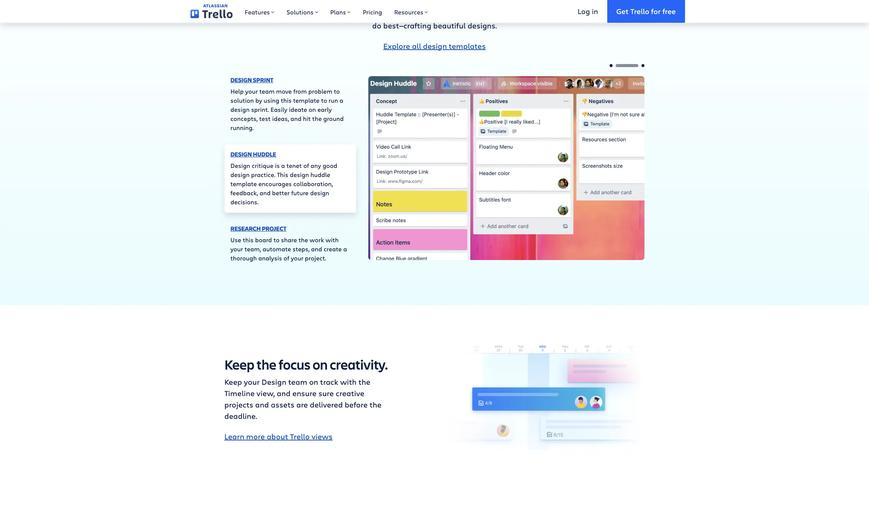 Task type: locate. For each thing, give the bounding box(es) containing it.
learn
[[225, 432, 245, 442]]

the right hit
[[312, 114, 322, 122]]

team
[[260, 87, 275, 95], [288, 377, 307, 388]]

free
[[663, 6, 676, 16]]

2 vertical spatial a
[[344, 245, 347, 253]]

1 horizontal spatial this
[[281, 96, 292, 104]]

focus inside the keep the focus on creativity. keep your design team on track with the timeline view, and ensure sure creative projects and assets are delivered before the deadline.
[[279, 356, 311, 374]]

0 horizontal spatial trello
[[290, 432, 310, 442]]

0 vertical spatial this
[[281, 96, 292, 104]]

on up ensure
[[309, 377, 318, 388]]

an illustration showing timeline view. image
[[441, 336, 645, 451]]

for left free on the right of the page
[[652, 6, 661, 16]]

1 horizontal spatial trello
[[631, 6, 650, 16]]

log in link
[[569, 0, 608, 23]]

with inside research project use this board to share the work with your team, automate steps, and create a thorough analysis of your project.
[[326, 236, 339, 244]]

1 horizontal spatial of
[[304, 162, 309, 170]]

0 horizontal spatial with
[[326, 236, 339, 244]]

and up assets
[[277, 389, 291, 399]]

design inside design sprint help your team move from problem to solution by using this template to run a design sprint. easily ideate on early concepts, test ideas, and hit the ground running.
[[231, 76, 252, 84]]

template up feedback,
[[231, 180, 257, 188]]

with
[[326, 236, 339, 244], [340, 377, 357, 388]]

design sprint link
[[231, 76, 274, 84]]

to right teams
[[517, 0, 525, 8]]

creative
[[462, 0, 491, 8], [336, 389, 365, 399]]

solutions button
[[281, 0, 324, 23]]

0 vertical spatial a
[[340, 96, 344, 104]]

for
[[450, 0, 460, 8], [652, 6, 661, 16]]

focus down teams
[[502, 9, 521, 19]]

on inside design sprint help your team move from problem to solution by using this template to run a design sprint. easily ideate on early concepts, test ideas, and hit the ground running.
[[309, 105, 316, 113]]

work
[[310, 236, 324, 244]]

1 horizontal spatial focus
[[502, 9, 521, 19]]

better
[[272, 189, 290, 197]]

decisions.
[[231, 198, 259, 206]]

huddle
[[311, 171, 331, 179]]

1 vertical spatial creative
[[336, 389, 365, 399]]

tenet
[[287, 162, 302, 170]]

use
[[231, 236, 241, 244]]

concepts,
[[231, 114, 258, 122]]

a inside design sprint help your team move from problem to solution by using this template to run a design sprint. easily ideate on early concepts, test ideas, and hit the ground running.
[[340, 96, 344, 104]]

from
[[294, 87, 307, 95]]

with right track
[[340, 377, 357, 388]]

a
[[340, 96, 344, 104], [281, 162, 285, 170], [344, 245, 347, 253]]

design down design huddle link
[[231, 162, 250, 170]]

1 vertical spatial template
[[293, 96, 320, 104]]

good
[[323, 162, 337, 170]]

the up steps,
[[299, 236, 308, 244]]

explore
[[384, 41, 410, 51]]

and
[[486, 9, 500, 19], [291, 114, 302, 122], [260, 189, 271, 197], [311, 245, 322, 253], [277, 389, 291, 399], [255, 400, 269, 410]]

design up view,
[[262, 377, 287, 388]]

1 horizontal spatial template
[[293, 96, 320, 104]]

0 vertical spatial creative
[[462, 0, 491, 8]]

your up 'timeline'
[[244, 377, 260, 388]]

revisions,
[[359, 9, 392, 19]]

1 vertical spatial with
[[340, 377, 357, 388]]

this
[[281, 96, 292, 104], [243, 236, 254, 244]]

0 horizontal spatial template
[[231, 180, 257, 188]]

creative inside these template boards make it easier for creative teams to manage requests, drafts, revisions, cross-functional projects, and focus on what they do best—crafting beautiful designs.
[[462, 0, 491, 8]]

board
[[255, 236, 272, 244]]

design down the tenet
[[290, 171, 309, 179]]

this up team,
[[243, 236, 254, 244]]

focus
[[502, 9, 521, 19], [279, 356, 311, 374]]

1 vertical spatial focus
[[279, 356, 311, 374]]

template
[[336, 0, 369, 8], [293, 96, 320, 104], [231, 180, 257, 188]]

features
[[245, 8, 270, 16]]

resources button
[[388, 0, 434, 23]]

design huddle link
[[231, 150, 276, 158]]

of inside research project use this board to share the work with your team, automate steps, and create a thorough analysis of your project.
[[284, 254, 290, 262]]

plans
[[331, 8, 346, 16]]

designs.
[[468, 20, 497, 31]]

on
[[523, 9, 532, 19], [309, 105, 316, 113], [313, 356, 328, 374], [309, 377, 318, 388]]

0 vertical spatial team
[[260, 87, 275, 95]]

delivered
[[310, 400, 343, 410]]

creative up projects,
[[462, 0, 491, 8]]

with up create
[[326, 236, 339, 244]]

1 vertical spatial a
[[281, 162, 285, 170]]

to
[[517, 0, 525, 8], [334, 87, 340, 95], [321, 96, 327, 104], [274, 236, 280, 244]]

research project use this board to share the work with your team, automate steps, and create a thorough analysis of your project.
[[231, 225, 347, 262]]

0 vertical spatial template
[[336, 0, 369, 8]]

2 horizontal spatial template
[[336, 0, 369, 8]]

to up automate
[[274, 236, 280, 244]]

keep
[[225, 356, 255, 374], [225, 377, 242, 388]]

on up track
[[313, 356, 328, 374]]

creative up before
[[336, 389, 365, 399]]

0 horizontal spatial for
[[450, 0, 460, 8]]

focus up ensure
[[279, 356, 311, 374]]

1 vertical spatial team
[[288, 377, 307, 388]]

design up help
[[231, 76, 252, 84]]

and inside research project use this board to share the work with your team, automate steps, and create a thorough analysis of your project.
[[311, 245, 322, 253]]

is
[[275, 162, 280, 170]]

for up projects,
[[450, 0, 460, 8]]

0 vertical spatial keep
[[225, 356, 255, 374]]

solution
[[231, 96, 254, 104]]

of
[[304, 162, 309, 170], [284, 254, 290, 262]]

research project link
[[231, 225, 287, 233]]

more
[[246, 432, 265, 442]]

running.
[[231, 124, 254, 132]]

your
[[245, 87, 258, 95], [231, 245, 243, 253], [291, 254, 304, 262], [244, 377, 260, 388]]

all
[[412, 41, 421, 51]]

to inside research project use this board to share the work with your team, automate steps, and create a thorough analysis of your project.
[[274, 236, 280, 244]]

and down teams
[[486, 9, 500, 19]]

create
[[324, 245, 342, 253]]

easier
[[426, 0, 448, 8]]

2 vertical spatial template
[[231, 180, 257, 188]]

to up run
[[334, 87, 340, 95]]

team,
[[245, 245, 261, 253]]

and down view,
[[255, 400, 269, 410]]

trello right get
[[631, 6, 650, 16]]

project
[[262, 225, 287, 233]]

design down solution
[[231, 105, 250, 113]]

with inside the keep the focus on creativity. keep your design team on track with the timeline view, and ensure sure creative projects and assets are delivered before the deadline.
[[340, 377, 357, 388]]

a for sprint
[[340, 96, 344, 104]]

view,
[[257, 389, 275, 399]]

0 horizontal spatial creative
[[336, 389, 365, 399]]

team up ensure
[[288, 377, 307, 388]]

0 horizontal spatial of
[[284, 254, 290, 262]]

views
[[312, 432, 333, 442]]

a right create
[[344, 245, 347, 253]]

of down automate
[[284, 254, 290, 262]]

1 horizontal spatial for
[[652, 6, 661, 16]]

sprint
[[253, 76, 274, 84]]

team up "using" at the top left
[[260, 87, 275, 95]]

and down work at the left top of the page
[[311, 245, 322, 253]]

a inside research project use this board to share the work with your team, automate steps, and create a thorough analysis of your project.
[[344, 245, 347, 253]]

1 vertical spatial this
[[243, 236, 254, 244]]

a right run
[[340, 96, 344, 104]]

on up hit
[[309, 105, 316, 113]]

ground
[[324, 114, 344, 122]]

a for project
[[344, 245, 347, 253]]

on left what
[[523, 9, 532, 19]]

this down "move"
[[281, 96, 292, 104]]

collaboration,
[[294, 180, 333, 188]]

of left any
[[304, 162, 309, 170]]

creativity.
[[330, 356, 388, 374]]

and inside design sprint help your team move from problem to solution by using this template to run a design sprint. easily ideate on early concepts, test ideas, and hit the ground running.
[[291, 114, 302, 122]]

get
[[617, 6, 629, 16]]

and down ideate
[[291, 114, 302, 122]]

early
[[318, 105, 332, 113]]

team inside the keep the focus on creativity. keep your design team on track with the timeline view, and ensure sure creative projects and assets are delivered before the deadline.
[[288, 377, 307, 388]]

0 vertical spatial trello
[[631, 6, 650, 16]]

design inside the keep the focus on creativity. keep your design team on track with the timeline view, and ensure sure creative projects and assets are delivered before the deadline.
[[262, 377, 287, 388]]

steps,
[[293, 245, 310, 253]]

0 vertical spatial focus
[[502, 9, 521, 19]]

template up 'drafts,'
[[336, 0, 369, 8]]

your down design sprint link
[[245, 87, 258, 95]]

design left huddle
[[231, 150, 252, 158]]

for inside these template boards make it easier for creative teams to manage requests, drafts, revisions, cross-functional projects, and focus on what they do best—crafting beautiful designs.
[[450, 0, 460, 8]]

template inside design huddle design critique is a tenet of any good design practice. this design huddle template encourages collaboration, feedback, and better future design decisions.
[[231, 180, 257, 188]]

1 vertical spatial of
[[284, 254, 290, 262]]

of inside design huddle design critique is a tenet of any good design practice. this design huddle template encourages collaboration, feedback, and better future design decisions.
[[304, 162, 309, 170]]

your inside design sprint help your team move from problem to solution by using this template to run a design sprint. easily ideate on early concepts, test ideas, and hit the ground running.
[[245, 87, 258, 95]]

the
[[312, 114, 322, 122], [299, 236, 308, 244], [257, 356, 277, 374], [359, 377, 371, 388], [370, 400, 382, 410]]

0 horizontal spatial this
[[243, 236, 254, 244]]

1 horizontal spatial with
[[340, 377, 357, 388]]

template inside design sprint help your team move from problem to solution by using this template to run a design sprint. easily ideate on early concepts, test ideas, and hit the ground running.
[[293, 96, 320, 104]]

1 horizontal spatial creative
[[462, 0, 491, 8]]

requests,
[[299, 9, 332, 19]]

design
[[231, 76, 252, 84], [231, 150, 252, 158], [231, 162, 250, 170], [262, 377, 287, 388]]

track
[[320, 377, 339, 388]]

critique
[[252, 162, 274, 170]]

functional
[[415, 9, 452, 19]]

get trello for free
[[617, 6, 676, 16]]

0 horizontal spatial focus
[[279, 356, 311, 374]]

1 vertical spatial keep
[[225, 377, 242, 388]]

0 vertical spatial of
[[304, 162, 309, 170]]

to up early
[[321, 96, 327, 104]]

trello left views
[[290, 432, 310, 442]]

this
[[277, 171, 289, 179]]

template down 'from'
[[293, 96, 320, 104]]

0 horizontal spatial team
[[260, 87, 275, 95]]

drafts,
[[334, 9, 357, 19]]

explore all design templates link
[[384, 41, 486, 51]]

your down steps,
[[291, 254, 304, 262]]

sure
[[319, 389, 334, 399]]

a right "is"
[[281, 162, 285, 170]]

0 vertical spatial with
[[326, 236, 339, 244]]

and down encourages
[[260, 189, 271, 197]]

cross-
[[394, 9, 415, 19]]

easily
[[271, 105, 288, 113]]

1 horizontal spatial team
[[288, 377, 307, 388]]

team inside design sprint help your team move from problem to solution by using this template to run a design sprint. easily ideate on early concepts, test ideas, and hit the ground running.
[[260, 87, 275, 95]]



Task type: describe. For each thing, give the bounding box(es) containing it.
design up feedback,
[[231, 171, 250, 179]]

any
[[311, 162, 321, 170]]

test
[[259, 114, 271, 122]]

beautiful
[[434, 20, 466, 31]]

research
[[231, 225, 261, 233]]

your down use
[[231, 245, 243, 253]]

and inside design huddle design critique is a tenet of any good design practice. this design huddle template encourages collaboration, feedback, and better future design decisions.
[[260, 189, 271, 197]]

before
[[345, 400, 368, 410]]

what
[[534, 9, 553, 19]]

it
[[419, 0, 424, 8]]

get trello for free link
[[608, 0, 685, 23]]

1 keep from the top
[[225, 356, 255, 374]]

plans button
[[324, 0, 357, 23]]

ensure
[[293, 389, 317, 399]]

huddle
[[253, 150, 276, 158]]

thorough
[[231, 254, 257, 262]]

best—crafting
[[384, 20, 432, 31]]

hit
[[303, 114, 311, 122]]

these template boards make it easier for creative teams to manage requests, drafts, revisions, cross-functional projects, and focus on what they do best—crafting beautiful designs.
[[299, 0, 571, 31]]

projects,
[[454, 9, 484, 19]]

deadline.
[[225, 412, 257, 422]]

are
[[297, 400, 308, 410]]

ideate
[[289, 105, 307, 113]]

on inside these template boards make it easier for creative teams to manage requests, drafts, revisions, cross-functional projects, and focus on what they do best—crafting beautiful designs.
[[523, 9, 532, 19]]

pricing link
[[357, 0, 388, 23]]

feedback,
[[231, 189, 258, 197]]

ideas,
[[272, 114, 289, 122]]

move
[[276, 87, 292, 95]]

manage
[[527, 0, 557, 8]]

using
[[264, 96, 279, 104]]

sprint.
[[251, 105, 269, 113]]

about
[[267, 432, 288, 442]]

projects
[[225, 400, 253, 410]]

practice.
[[251, 171, 276, 179]]

to inside these template boards make it easier for creative teams to manage requests, drafts, revisions, cross-functional projects, and focus on what they do best—crafting beautiful designs.
[[517, 0, 525, 8]]

focus inside these template boards make it easier for creative teams to manage requests, drafts, revisions, cross-functional projects, and focus on what they do best—crafting beautiful designs.
[[502, 9, 521, 19]]

project.
[[305, 254, 326, 262]]

the up view,
[[257, 356, 277, 374]]

a inside design huddle design critique is a tenet of any good design practice. this design huddle template encourages collaboration, feedback, and better future design decisions.
[[281, 162, 285, 170]]

this inside design sprint help your team move from problem to solution by using this template to run a design sprint. easily ideate on early concepts, test ideas, and hit the ground running.
[[281, 96, 292, 104]]

and inside these template boards make it easier for creative teams to manage requests, drafts, revisions, cross-functional projects, and focus on what they do best—crafting beautiful designs.
[[486, 9, 500, 19]]

design right all
[[423, 41, 447, 51]]

the down creativity.
[[359, 377, 371, 388]]

encourages
[[259, 180, 292, 188]]

2 keep from the top
[[225, 377, 242, 388]]

they
[[555, 9, 571, 19]]

creative inside the keep the focus on creativity. keep your design team on track with the timeline view, and ensure sure creative projects and assets are delivered before the deadline.
[[336, 389, 365, 399]]

atlassian trello image
[[190, 4, 233, 19]]

automate
[[263, 245, 291, 253]]

the inside design sprint help your team move from problem to solution by using this template to run a design sprint. easily ideate on early concepts, test ideas, and hit the ground running.
[[312, 114, 322, 122]]

1 vertical spatial trello
[[290, 432, 310, 442]]

templates
[[449, 41, 486, 51]]

help
[[231, 87, 244, 95]]

design inside design sprint help your team move from problem to solution by using this template to run a design sprint. easily ideate on early concepts, test ideas, and hit the ground running.
[[231, 105, 250, 113]]

log
[[578, 6, 590, 16]]

timeline
[[225, 389, 255, 399]]

boards
[[371, 0, 396, 8]]

future
[[291, 189, 309, 197]]

learn more about trello views link
[[225, 432, 333, 442]]

template inside these template boards make it easier for creative teams to manage requests, drafts, revisions, cross-functional projects, and focus on what they do best—crafting beautiful designs.
[[336, 0, 369, 8]]

resources
[[395, 8, 424, 16]]

this inside research project use this board to share the work with your team, automate steps, and create a thorough analysis of your project.
[[243, 236, 254, 244]]

share
[[281, 236, 297, 244]]

features button
[[239, 0, 281, 23]]

in
[[592, 6, 599, 16]]

your inside the keep the focus on creativity. keep your design team on track with the timeline view, and ensure sure creative projects and assets are delivered before the deadline.
[[244, 377, 260, 388]]

these
[[313, 0, 334, 8]]

do
[[372, 20, 382, 31]]

the right before
[[370, 400, 382, 410]]

design sprint help your team move from problem to solution by using this template to run a design sprint. easily ideate on early concepts, test ideas, and hit the ground running.
[[231, 76, 344, 132]]

make
[[398, 0, 417, 8]]

solutions
[[287, 8, 314, 16]]

run
[[329, 96, 338, 104]]

assets
[[271, 400, 295, 410]]

problem
[[309, 87, 333, 95]]

log in
[[578, 6, 599, 16]]

the inside research project use this board to share the work with your team, automate steps, and create a thorough analysis of your project.
[[299, 236, 308, 244]]

teams
[[493, 0, 516, 8]]

analysis
[[259, 254, 282, 262]]

design down collaboration,
[[310, 189, 329, 197]]

design huddle design critique is a tenet of any good design practice. this design huddle template encourages collaboration, feedback, and better future design decisions.
[[231, 150, 337, 206]]

pricing
[[363, 8, 382, 16]]

learn more about trello views
[[225, 432, 333, 442]]



Task type: vqa. For each thing, say whether or not it's contained in the screenshot.
'Workspace navigation collapse icon'
no



